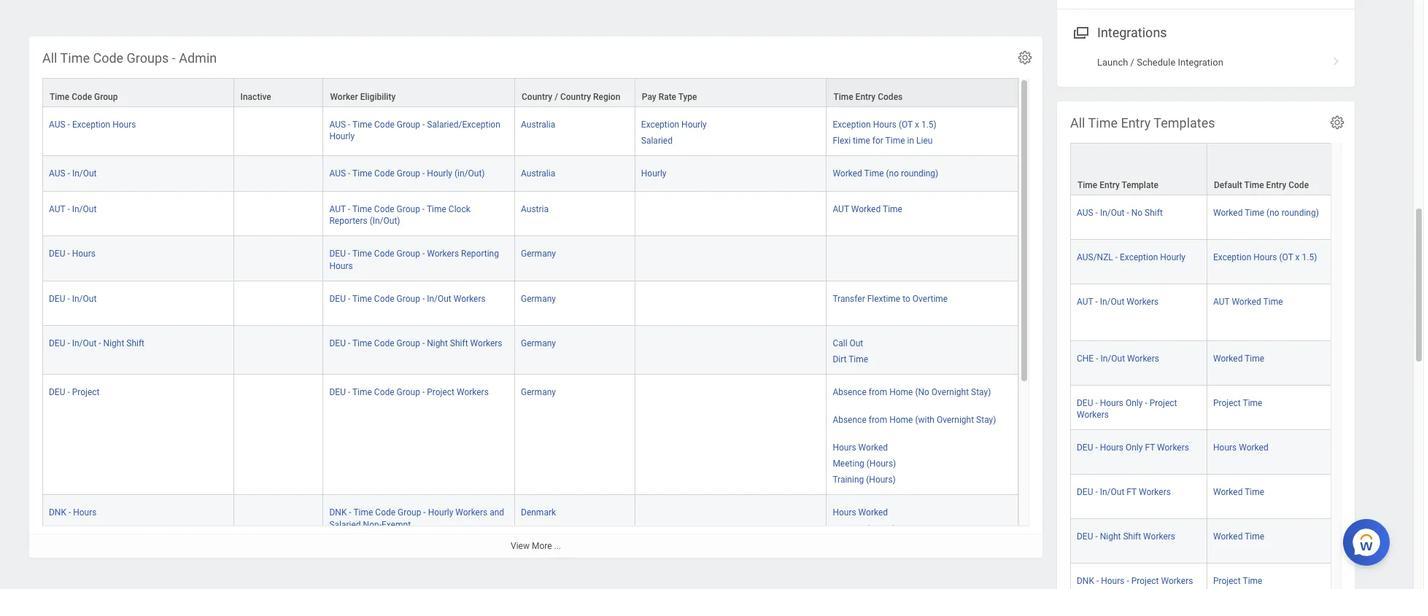 Task type: locate. For each thing, give the bounding box(es) containing it.
project time
[[1214, 398, 1263, 409], [1214, 577, 1263, 587]]

hourly down type
[[682, 120, 707, 130]]

3 worked time from the top
[[1214, 532, 1265, 543]]

aus down worker
[[330, 120, 346, 130]]

exception hours (ot x 1.5) inside items selected 'list'
[[833, 120, 937, 130]]

1 vertical spatial salaried
[[330, 520, 361, 530]]

1 germany link from the top
[[521, 246, 556, 259]]

exception hours (ot x 1.5) link inside all time entry templates element
[[1214, 250, 1318, 263]]

salaried down exception hourly
[[641, 136, 673, 146]]

code up (in/out)
[[374, 205, 395, 215]]

1.5) inside all time entry templates element
[[1303, 253, 1318, 263]]

2 australia link from the top
[[521, 166, 556, 179]]

aus inside 'link'
[[1077, 208, 1094, 218]]

2 australia from the top
[[521, 169, 556, 179]]

0 vertical spatial project time
[[1214, 398, 1263, 409]]

items selected list containing exception hours (ot x 1.5)
[[833, 117, 960, 147]]

1 only from the top
[[1126, 398, 1143, 409]]

home inside "link"
[[890, 415, 913, 426]]

0 horizontal spatial salaried
[[330, 520, 361, 530]]

salaried inside dnk - time code group - hourly workers and salaried non-exempt
[[330, 520, 361, 530]]

1 vertical spatial (no
[[1267, 208, 1280, 218]]

aut inside aut - in/out link
[[49, 205, 65, 215]]

1 worked time link from the top
[[1214, 351, 1265, 364]]

code inside dnk - time code group - hourly workers and salaried non-exempt
[[375, 508, 396, 519]]

group down deu - time code group - night shift workers on the bottom left of the page
[[397, 388, 420, 398]]

0 horizontal spatial aut worked time
[[833, 205, 903, 215]]

items selected list for deu - time code group - project workers
[[833, 385, 1012, 486]]

project time for dnk - hours - project workers
[[1214, 577, 1263, 587]]

0 vertical spatial absence
[[833, 388, 867, 398]]

exception hours (ot x 1.5) for exception hours (ot x 1.5) link inside the all time entry templates element
[[1214, 253, 1318, 263]]

0 horizontal spatial all
[[42, 50, 57, 66]]

meeting (hours) for second meeting (hours) link
[[833, 524, 897, 535]]

australia for aus - time code group - salaried/exception hourly
[[521, 120, 556, 130]]

group inside dnk - time code group - hourly workers and salaried non-exempt
[[398, 508, 421, 519]]

worked time (no rounding) link down default time entry code
[[1214, 205, 1320, 218]]

aut worked time
[[833, 205, 903, 215], [1214, 297, 1284, 308]]

group down worker eligibility popup button
[[397, 120, 420, 130]]

code down deu - time code group - night shift workers on the bottom left of the page
[[374, 388, 395, 398]]

night inside all time entry templates element
[[1101, 532, 1121, 543]]

0 vertical spatial rounding)
[[901, 169, 939, 179]]

1 vertical spatial australia link
[[521, 166, 556, 179]]

germany link
[[521, 246, 556, 259], [521, 291, 556, 304], [521, 336, 556, 349], [521, 385, 556, 398]]

view
[[511, 542, 530, 552]]

0 vertical spatial worked time link
[[1214, 351, 1265, 364]]

1 horizontal spatial (no
[[1267, 208, 1280, 218]]

0 horizontal spatial worked time (no rounding)
[[833, 169, 939, 179]]

x for exception hours (ot x 1.5) link inside the all time entry templates element
[[1296, 253, 1300, 263]]

all for all time code groups - admin
[[42, 50, 57, 66]]

0 vertical spatial project time link
[[1214, 395, 1263, 409]]

1 horizontal spatial aut worked time link
[[1214, 294, 1284, 308]]

in/out
[[72, 169, 97, 179], [72, 205, 97, 215], [1101, 208, 1125, 218], [72, 294, 97, 304], [427, 294, 452, 304], [1100, 297, 1125, 308], [72, 338, 97, 349], [1101, 354, 1126, 364], [1101, 488, 1125, 498]]

1 vertical spatial stay)
[[977, 415, 997, 426]]

rounding) down lieu at the right top of the page
[[901, 169, 939, 179]]

1 horizontal spatial 1.5)
[[1303, 253, 1318, 263]]

group up (in/out)
[[397, 205, 420, 215]]

2 absence from the top
[[833, 415, 867, 426]]

0 vertical spatial (hours)
[[867, 459, 897, 470]]

in/out for deu - in/out ft workers
[[1101, 488, 1125, 498]]

0 vertical spatial x
[[915, 120, 920, 130]]

(no
[[916, 388, 930, 398]]

worked time link for deu - in/out ft workers
[[1214, 485, 1265, 498]]

group inside aut - time code group - time clock reporters (in/out)
[[397, 205, 420, 215]]

aus down time code group
[[49, 120, 65, 130]]

items selected list containing hours worked
[[833, 505, 929, 584]]

code for aus - time code group - salaried/exception hourly
[[374, 120, 395, 130]]

time
[[853, 136, 871, 146]]

1.5)
[[922, 120, 937, 130], [1303, 253, 1318, 263]]

from for (no
[[869, 388, 888, 398]]

- inside "link"
[[1096, 354, 1099, 364]]

-
[[172, 50, 176, 66], [68, 120, 70, 130], [348, 120, 351, 130], [423, 120, 425, 130], [68, 169, 70, 179], [348, 169, 351, 179], [423, 169, 425, 179], [67, 205, 70, 215], [348, 205, 350, 215], [423, 205, 425, 215], [1096, 208, 1098, 218], [1127, 208, 1130, 218], [67, 249, 70, 259], [348, 249, 351, 259], [423, 249, 425, 259], [1116, 253, 1118, 263], [67, 294, 70, 304], [348, 294, 351, 304], [423, 294, 425, 304], [1096, 297, 1098, 308], [67, 338, 70, 349], [99, 338, 101, 349], [348, 338, 351, 349], [423, 338, 425, 349], [1096, 354, 1099, 364], [67, 388, 70, 398], [348, 388, 351, 398], [423, 388, 425, 398], [1096, 398, 1098, 409], [1146, 398, 1148, 409], [1096, 443, 1098, 453], [1096, 488, 1098, 498], [69, 508, 71, 519], [349, 508, 352, 519], [424, 508, 426, 519], [1096, 532, 1098, 543], [1097, 577, 1099, 587], [1127, 577, 1130, 587]]

stay) right (with
[[977, 415, 997, 426]]

schedule
[[1137, 57, 1176, 68]]

0 horizontal spatial /
[[555, 92, 558, 102]]

1 australia link from the top
[[521, 117, 556, 130]]

items selected list containing call out
[[833, 336, 892, 366]]

aut inside aut - in/out workers link
[[1077, 297, 1094, 308]]

deu - time code group - project workers link
[[330, 385, 489, 398]]

meeting (hours) down the "training (hours)"
[[833, 524, 897, 535]]

1 horizontal spatial /
[[1131, 57, 1135, 68]]

1 vertical spatial all
[[1071, 115, 1086, 131]]

1 vertical spatial 1.5)
[[1303, 253, 1318, 263]]

in/out down deu - in/out
[[72, 338, 97, 349]]

deu - project
[[49, 388, 100, 398]]

/ left region
[[555, 92, 558, 102]]

0 horizontal spatial ft
[[1127, 488, 1137, 498]]

in/out up aut - in/out link at the left top
[[72, 169, 97, 179]]

/ right launch
[[1131, 57, 1135, 68]]

worked time (no rounding) down default time entry code
[[1214, 208, 1320, 218]]

aus up aut - in/out link at the left top
[[49, 169, 65, 179]]

hours worked link
[[1214, 440, 1269, 453], [833, 440, 888, 453], [833, 505, 888, 519]]

1 absence from the top
[[833, 388, 867, 398]]

entry left codes at top
[[856, 92, 876, 102]]

group inside "popup button"
[[94, 92, 118, 102]]

(hours) down the "training (hours)"
[[867, 524, 897, 535]]

exception down default
[[1214, 253, 1252, 263]]

1 project time link from the top
[[1214, 395, 1263, 409]]

1 vertical spatial overnight
[[937, 415, 975, 426]]

hours worked inside all time entry templates element
[[1214, 443, 1269, 453]]

0 horizontal spatial rounding)
[[901, 169, 939, 179]]

0 horizontal spatial exception hours (ot x 1.5) link
[[833, 117, 937, 130]]

hourly left and
[[428, 508, 454, 519]]

1 horizontal spatial exception hours (ot x 1.5) link
[[1214, 250, 1318, 263]]

from inside "link"
[[869, 415, 888, 426]]

code up aut - time code group - time clock reporters (in/out) link
[[374, 169, 395, 179]]

time code group
[[50, 92, 118, 102]]

lieu
[[917, 136, 933, 146]]

code inside time code group "popup button"
[[72, 92, 92, 102]]

workers inside 'deu - hours only - project workers'
[[1077, 410, 1109, 420]]

aus for aus - exception hours
[[49, 120, 65, 130]]

dnk
[[49, 508, 66, 519], [330, 508, 347, 519], [1077, 577, 1095, 587]]

non-
[[363, 520, 382, 530]]

all time entry templates element
[[1058, 101, 1425, 590]]

2 meeting from the top
[[833, 524, 865, 535]]

time entry template column header
[[1071, 143, 1208, 196]]

australia link up austria link
[[521, 166, 556, 179]]

configure all time entry templates image
[[1330, 115, 1346, 131]]

code inside deu - time code group - project workers link
[[374, 388, 395, 398]]

group down deu - time code group - in/out workers
[[397, 338, 420, 349]]

1 vertical spatial rounding)
[[1282, 208, 1320, 218]]

absence up training
[[833, 415, 867, 426]]

training
[[833, 475, 864, 486]]

row containing aut - in/out workers
[[1071, 285, 1425, 341]]

2 vertical spatial worked time link
[[1214, 529, 1265, 543]]

code
[[93, 50, 123, 66], [72, 92, 92, 102], [374, 120, 395, 130], [374, 169, 395, 179], [1289, 180, 1310, 191], [374, 205, 395, 215], [374, 249, 395, 259], [374, 294, 395, 304], [374, 338, 395, 349], [374, 388, 395, 398], [375, 508, 396, 519]]

code inside deu - time code group - workers reporting hours
[[374, 249, 395, 259]]

1 vertical spatial aut worked time
[[1214, 297, 1284, 308]]

aut inside aut - time code group - time clock reporters (in/out)
[[330, 205, 346, 215]]

1 (hours) from the top
[[867, 459, 897, 470]]

salaried left non-
[[330, 520, 361, 530]]

worked time (no rounding) link down flexi time for time in lieu
[[833, 166, 939, 179]]

1 horizontal spatial all
[[1071, 115, 1086, 131]]

aus - in/out - no shift link
[[1077, 205, 1163, 218]]

1 horizontal spatial (ot
[[1280, 253, 1294, 263]]

group down deu - time code group - workers reporting hours
[[397, 294, 420, 304]]

all
[[42, 50, 57, 66], [1071, 115, 1086, 131]]

absence for absence from home (no overnight stay)
[[833, 388, 867, 398]]

0 horizontal spatial aut worked time link
[[833, 202, 903, 215]]

time inside time code group "popup button"
[[50, 92, 70, 102]]

0 horizontal spatial (ot
[[899, 120, 913, 130]]

workers inside deu - time code group - night shift workers link
[[470, 338, 503, 349]]

x inside items selected 'list'
[[915, 120, 920, 130]]

worked time for deu - night shift workers
[[1214, 532, 1265, 543]]

0 vertical spatial /
[[1131, 57, 1135, 68]]

0 horizontal spatial exception hours (ot x 1.5)
[[833, 120, 937, 130]]

group inside deu - time code group - workers reporting hours
[[397, 249, 420, 259]]

in/out inside "link"
[[1101, 354, 1126, 364]]

2 country from the left
[[560, 92, 591, 102]]

entry inside column header
[[1100, 180, 1120, 191]]

deu for deu - time code group - night shift workers
[[330, 338, 346, 349]]

2 vertical spatial (hours)
[[867, 524, 897, 535]]

2 (hours) from the top
[[867, 475, 896, 486]]

0 horizontal spatial (no
[[886, 169, 899, 179]]

x for topmost exception hours (ot x 1.5) link
[[915, 120, 920, 130]]

hourly inside aus - time code group - salaried/exception hourly
[[330, 132, 355, 142]]

code for aus - time code group - hourly (in/out)
[[374, 169, 395, 179]]

only down 'deu - hours only - project workers'
[[1126, 443, 1143, 453]]

2 meeting (hours) from the top
[[833, 524, 897, 535]]

worked time (no rounding) link
[[833, 166, 939, 179], [1214, 205, 1320, 218]]

1 vertical spatial exception hours (ot x 1.5) link
[[1214, 250, 1318, 263]]

1 from from the top
[[869, 388, 888, 398]]

rounding) down default time entry code
[[1282, 208, 1320, 218]]

deu - night shift workers
[[1077, 532, 1176, 543]]

0 vertical spatial aut worked time
[[833, 205, 903, 215]]

0 vertical spatial worked time (no rounding)
[[833, 169, 939, 179]]

2 home from the top
[[890, 415, 913, 426]]

aut worked time link
[[833, 202, 903, 215], [1214, 294, 1284, 308]]

/ inside popup button
[[555, 92, 558, 102]]

code right default
[[1289, 180, 1310, 191]]

group up aut - time code group - time clock reporters (in/out) link
[[397, 169, 420, 179]]

flextime
[[868, 294, 901, 304]]

1 vertical spatial absence
[[833, 415, 867, 426]]

time inside flexi time for time in lieu link
[[886, 136, 905, 146]]

group inside aus - time code group - salaried/exception hourly
[[397, 120, 420, 130]]

group for deu - time code group - night shift workers
[[397, 338, 420, 349]]

code down (in/out)
[[374, 249, 395, 259]]

germany for deu - time code group - project workers
[[521, 388, 556, 398]]

stay) inside "link"
[[977, 415, 997, 426]]

1 vertical spatial home
[[890, 415, 913, 426]]

ft down 'deu - hours only - project workers'
[[1146, 443, 1156, 453]]

(with
[[916, 415, 935, 426]]

shift inside deu - in/out - night shift link
[[126, 338, 145, 349]]

x inside all time entry templates element
[[1296, 253, 1300, 263]]

1 horizontal spatial exception hours (ot x 1.5)
[[1214, 253, 1318, 263]]

dnk inside all time entry templates element
[[1077, 577, 1095, 587]]

0 vertical spatial stay)
[[972, 388, 991, 398]]

deu for deu - night shift workers
[[1077, 532, 1094, 543]]

code down deu - time code group - workers reporting hours
[[374, 294, 395, 304]]

worked time (no rounding)
[[833, 169, 939, 179], [1214, 208, 1320, 218]]

0 vertical spatial (no
[[886, 169, 899, 179]]

aus for aus - time code group - salaried/exception hourly
[[330, 120, 346, 130]]

exception up salaried link
[[641, 120, 680, 130]]

2 project time from the top
[[1214, 577, 1263, 587]]

deu inside 'deu - hours only - project workers'
[[1077, 398, 1094, 409]]

from
[[869, 388, 888, 398], [869, 415, 888, 426]]

(in/out)
[[455, 169, 485, 179]]

hours
[[113, 120, 136, 130], [873, 120, 897, 130], [72, 249, 96, 259], [1254, 253, 1278, 263], [330, 261, 353, 271], [1101, 398, 1124, 409], [1101, 443, 1124, 453], [1214, 443, 1237, 453], [833, 443, 857, 453], [73, 508, 97, 519], [833, 508, 857, 519], [1102, 577, 1125, 587]]

0 vertical spatial meeting (hours) link
[[833, 456, 897, 470]]

workers inside che - in/out workers "link"
[[1128, 354, 1160, 364]]

worked
[[833, 169, 863, 179], [852, 205, 881, 215], [1214, 208, 1243, 218], [1232, 297, 1262, 308], [1214, 354, 1243, 364], [1240, 443, 1269, 453], [859, 443, 888, 453], [1214, 488, 1243, 498], [859, 508, 888, 519], [1214, 532, 1243, 543]]

deu - time code group - workers reporting hours
[[330, 249, 499, 271]]

code inside aus - time code group - salaried/exception hourly
[[374, 120, 395, 130]]

stay) for absence from home (no overnight stay)
[[972, 388, 991, 398]]

stay) for absence from home (with overnight stay)
[[977, 415, 997, 426]]

deu for deu - time code group - project workers
[[330, 388, 346, 398]]

worked time link for che - in/out workers
[[1214, 351, 1265, 364]]

home left (with
[[890, 415, 913, 426]]

stay) right (no on the bottom right of page
[[972, 388, 991, 398]]

project
[[72, 388, 100, 398], [427, 388, 455, 398], [1150, 398, 1178, 409], [1214, 398, 1241, 409], [1132, 577, 1159, 587], [1214, 577, 1241, 587]]

aus/nzl - exception hourly link
[[1077, 250, 1186, 263]]

1 vertical spatial australia
[[521, 169, 556, 179]]

code inside default time entry code popup button
[[1289, 180, 1310, 191]]

1 horizontal spatial aut worked time
[[1214, 297, 1284, 308]]

4 germany from the top
[[521, 388, 556, 398]]

row containing aut - in/out
[[42, 192, 1019, 237]]

1 vertical spatial worked time
[[1214, 488, 1265, 498]]

0 vertical spatial worked time
[[1214, 354, 1265, 364]]

workers inside dnk - time code group - hourly workers and salaried non-exempt
[[456, 508, 488, 519]]

2 worked time link from the top
[[1214, 485, 1265, 498]]

only for -
[[1126, 398, 1143, 409]]

hourly inside items selected 'list'
[[682, 120, 707, 130]]

0 horizontal spatial dnk
[[49, 508, 66, 519]]

(no inside all time entry templates element
[[1267, 208, 1280, 218]]

ft up deu - night shift workers link
[[1127, 488, 1137, 498]]

/
[[1131, 57, 1135, 68], [555, 92, 558, 102]]

aut - in/out link
[[49, 202, 97, 215]]

project time link
[[1214, 395, 1263, 409], [1214, 574, 1263, 587]]

call out
[[833, 338, 864, 349]]

in/out up deu - night shift workers link
[[1101, 488, 1125, 498]]

aut - in/out
[[49, 205, 97, 215]]

2 horizontal spatial night
[[1101, 532, 1121, 543]]

in/out for aus - in/out - no shift
[[1101, 208, 1125, 218]]

hourly inside dnk - time code group - hourly workers and salaried non-exempt
[[428, 508, 454, 519]]

worked time link for deu - night shift workers
[[1214, 529, 1265, 543]]

/ for country
[[555, 92, 558, 102]]

(ot inside all time code groups - admin element
[[899, 120, 913, 130]]

in/out inside 'link'
[[1101, 208, 1125, 218]]

meeting up training
[[833, 459, 865, 470]]

0 vertical spatial (ot
[[899, 120, 913, 130]]

3 germany link from the top
[[521, 336, 556, 349]]

launch
[[1098, 57, 1129, 68]]

meeting
[[833, 459, 865, 470], [833, 524, 865, 535]]

hourly down worker
[[330, 132, 355, 142]]

3 germany from the top
[[521, 338, 556, 349]]

1 meeting (hours) from the top
[[833, 459, 897, 470]]

in/out down aus - in/out
[[72, 205, 97, 215]]

0 horizontal spatial 1.5)
[[922, 120, 937, 130]]

1 vertical spatial meeting (hours) link
[[833, 522, 897, 535]]

deu - night shift workers link
[[1077, 529, 1176, 543]]

0 horizontal spatial country
[[522, 92, 553, 102]]

worked time
[[1214, 354, 1265, 364], [1214, 488, 1265, 498], [1214, 532, 1265, 543]]

1 vertical spatial (hours)
[[867, 475, 896, 486]]

exception hours (ot x 1.5) up flexi time for time in lieu link
[[833, 120, 937, 130]]

dnk for dnk - hours
[[49, 508, 66, 519]]

aus inside aus - time code group - salaried/exception hourly
[[330, 120, 346, 130]]

workers
[[427, 249, 459, 259], [454, 294, 486, 304], [1127, 297, 1159, 308], [470, 338, 503, 349], [1128, 354, 1160, 364], [457, 388, 489, 398], [1077, 410, 1109, 420], [1158, 443, 1190, 453], [1139, 488, 1171, 498], [456, 508, 488, 519], [1144, 532, 1176, 543], [1162, 577, 1194, 587]]

hourly
[[682, 120, 707, 130], [330, 132, 355, 142], [427, 169, 453, 179], [641, 169, 667, 179], [1161, 253, 1186, 263], [428, 508, 454, 519]]

items selected list for deu - time code group - night shift workers
[[833, 336, 892, 366]]

items selected list containing absence from home (no overnight stay)
[[833, 385, 1012, 486]]

aus down time entry template
[[1077, 208, 1094, 218]]

code inside deu - time code group - in/out workers link
[[374, 294, 395, 304]]

0 horizontal spatial x
[[915, 120, 920, 130]]

deu - time code group - project workers
[[330, 388, 489, 398]]

overnight right (with
[[937, 415, 975, 426]]

code down eligibility
[[374, 120, 395, 130]]

code inside aut - time code group - time clock reporters (in/out)
[[374, 205, 395, 215]]

1 vertical spatial meeting
[[833, 524, 865, 535]]

(hours) up training (hours) link
[[867, 459, 897, 470]]

group up exempt
[[398, 508, 421, 519]]

from down absence from home (no overnight stay)
[[869, 415, 888, 426]]

code inside aus - time code group - hourly (in/out) link
[[374, 169, 395, 179]]

items selected list for aus - time code group - salaried/exception hourly
[[833, 117, 960, 147]]

1 horizontal spatial dnk
[[330, 508, 347, 519]]

time inside deu - time code group - night shift workers link
[[353, 338, 372, 349]]

code for default time entry code
[[1289, 180, 1310, 191]]

template
[[1122, 180, 1159, 191]]

code inside deu - time code group - night shift workers link
[[374, 338, 395, 349]]

configure all time code groups - admin image
[[1018, 50, 1034, 66]]

3 worked time link from the top
[[1214, 529, 1265, 543]]

australia up austria link
[[521, 169, 556, 179]]

0 vertical spatial all
[[42, 50, 57, 66]]

code up aus - exception hours link
[[72, 92, 92, 102]]

call out link
[[833, 336, 864, 349]]

row containing deu - in/out - night shift
[[42, 326, 1019, 375]]

1 meeting from the top
[[833, 459, 865, 470]]

deu - in/out ft workers link
[[1077, 485, 1171, 498]]

austria
[[521, 205, 549, 215]]

1 horizontal spatial ft
[[1146, 443, 1156, 453]]

absence
[[833, 388, 867, 398], [833, 415, 867, 426]]

aus for aus - in/out - no shift
[[1077, 208, 1094, 218]]

transfer flextime to overtime
[[833, 294, 948, 304]]

aus - exception hours link
[[49, 117, 136, 130]]

1 vertical spatial x
[[1296, 253, 1300, 263]]

workers inside deu - time code group - in/out workers link
[[454, 294, 486, 304]]

group down aut - time code group - time clock reporters (in/out)
[[397, 249, 420, 259]]

aus up reporters
[[330, 169, 346, 179]]

inactive button
[[234, 79, 323, 107]]

worked time (no rounding) down flexi time for time in lieu
[[833, 169, 939, 179]]

row containing deu - in/out ft workers
[[1071, 475, 1425, 520]]

0 vertical spatial from
[[869, 388, 888, 398]]

1 vertical spatial (ot
[[1280, 253, 1294, 263]]

cell
[[234, 107, 324, 156], [234, 156, 324, 192], [234, 192, 324, 237], [636, 192, 827, 237], [234, 237, 324, 281], [636, 237, 827, 281], [827, 237, 1019, 281], [234, 281, 324, 326], [636, 281, 827, 326], [234, 326, 324, 375], [636, 326, 827, 375], [234, 375, 324, 496], [636, 375, 827, 496], [234, 496, 324, 590], [636, 496, 827, 590]]

0 vertical spatial worked time (no rounding) link
[[833, 166, 939, 179]]

absence down 'dirt time'
[[833, 388, 867, 398]]

code down deu - time code group - in/out workers
[[374, 338, 395, 349]]

time inside deu - time code group - project workers link
[[353, 388, 372, 398]]

overnight inside "link"
[[937, 415, 975, 426]]

2 from from the top
[[869, 415, 888, 426]]

dnk - time code group - hourly workers and salaried non-exempt link
[[330, 505, 504, 530]]

1 horizontal spatial salaried
[[641, 136, 673, 146]]

code up exempt
[[375, 508, 396, 519]]

(hours) for 2nd meeting (hours) link from the bottom of the all time code groups - admin element
[[867, 459, 897, 470]]

australia down country / country region
[[521, 120, 556, 130]]

2 worked time from the top
[[1214, 488, 1265, 498]]

code for deu - time code group - project workers
[[374, 388, 395, 398]]

deu for deu - in/out ft workers
[[1077, 488, 1094, 498]]

2 only from the top
[[1126, 443, 1143, 453]]

only up 'deu - hours only ft workers' link
[[1126, 398, 1143, 409]]

row
[[42, 78, 1019, 107], [42, 107, 1019, 156], [1071, 143, 1425, 196], [42, 156, 1019, 192], [42, 192, 1019, 237], [1071, 196, 1425, 240], [42, 237, 1019, 281], [1071, 240, 1425, 285], [42, 281, 1019, 326], [1071, 285, 1425, 341], [42, 326, 1019, 375], [1071, 341, 1425, 386], [42, 375, 1019, 496], [1071, 386, 1425, 431], [1071, 431, 1425, 475], [1071, 475, 1425, 520], [42, 496, 1019, 590], [1071, 520, 1425, 565], [1071, 565, 1425, 590]]

row containing deu - hours only - project workers
[[1071, 386, 1425, 431]]

2 germany from the top
[[521, 294, 556, 304]]

code for deu - time code group - in/out workers
[[374, 294, 395, 304]]

1 vertical spatial meeting (hours)
[[833, 524, 897, 535]]

1 vertical spatial project time
[[1214, 577, 1263, 587]]

0 vertical spatial meeting (hours)
[[833, 459, 897, 470]]

deu for deu - time code group - in/out workers
[[330, 294, 346, 304]]

hourly down aus - in/out - no shift
[[1161, 253, 1186, 263]]

meeting (hours) link down the "training (hours)"
[[833, 522, 897, 535]]

exception hours (ot x 1.5) link down default time entry code
[[1214, 250, 1318, 263]]

time entry template button
[[1072, 144, 1207, 195]]

australia link down country / country region
[[521, 117, 556, 130]]

meeting (hours) up training (hours) link
[[833, 459, 897, 470]]

(hours) for training (hours) link
[[867, 475, 896, 486]]

hourly link
[[641, 166, 667, 179]]

1 vertical spatial worked time link
[[1214, 485, 1265, 498]]

exempt
[[382, 520, 411, 530]]

0 vertical spatial only
[[1126, 398, 1143, 409]]

group up aus - exception hours link
[[94, 92, 118, 102]]

in/out left no
[[1101, 208, 1125, 218]]

row containing deu - hours
[[42, 237, 1019, 281]]

meeting down training
[[833, 524, 865, 535]]

deu - time code group - in/out workers link
[[330, 291, 486, 304]]

2 project time link from the top
[[1214, 574, 1263, 587]]

1 horizontal spatial rounding)
[[1282, 208, 1320, 218]]

exception hours (ot x 1.5) link up flexi time for time in lieu link
[[833, 117, 937, 130]]

from for (with
[[869, 415, 888, 426]]

germany link for deu - time code group - night shift workers
[[521, 336, 556, 349]]

ft
[[1146, 443, 1156, 453], [1127, 488, 1137, 498]]

1 meeting (hours) link from the top
[[833, 456, 897, 470]]

items selected list
[[641, 117, 730, 147], [833, 117, 960, 147], [833, 336, 892, 366], [833, 385, 1012, 486], [833, 505, 929, 584]]

1 vertical spatial from
[[869, 415, 888, 426]]

in/out for deu - in/out
[[72, 294, 97, 304]]

4 germany link from the top
[[521, 385, 556, 398]]

integrations
[[1098, 25, 1168, 40]]

1 vertical spatial project time link
[[1214, 574, 1263, 587]]

1 home from the top
[[890, 388, 913, 398]]

exception hours (ot x 1.5) link
[[833, 117, 937, 130], [1214, 250, 1318, 263]]

aut for aut - time code group - time clock reporters (in/out) link
[[330, 205, 346, 215]]

project time link for deu - hours only - project workers
[[1214, 395, 1263, 409]]

in/out for aut - in/out workers
[[1100, 297, 1125, 308]]

1 horizontal spatial worked time (no rounding)
[[1214, 208, 1320, 218]]

0 vertical spatial home
[[890, 388, 913, 398]]

dnk inside dnk - time code group - hourly workers and salaried non-exempt
[[330, 508, 347, 519]]

aus - in/out - no shift
[[1077, 208, 1163, 218]]

0 vertical spatial aut worked time link
[[833, 202, 903, 215]]

/ for launch
[[1131, 57, 1135, 68]]

group for deu - time code group - in/out workers
[[397, 294, 420, 304]]

1 project time from the top
[[1214, 398, 1263, 409]]

(no down default time entry code
[[1267, 208, 1280, 218]]

salaried link
[[641, 133, 673, 146]]

inactive
[[241, 92, 271, 102]]

(hours) right training
[[867, 475, 896, 486]]

exception
[[72, 120, 110, 130], [641, 120, 680, 130], [833, 120, 871, 130], [1120, 253, 1159, 263], [1214, 253, 1252, 263]]

2 germany link from the top
[[521, 291, 556, 304]]

entry up aus - in/out - no shift 'link'
[[1100, 180, 1120, 191]]

x
[[915, 120, 920, 130], [1296, 253, 1300, 263]]

2 horizontal spatial dnk
[[1077, 577, 1095, 587]]

(no
[[886, 169, 899, 179], [1267, 208, 1280, 218]]

1 vertical spatial exception hours (ot x 1.5)
[[1214, 253, 1318, 263]]

0 vertical spatial 1.5)
[[922, 120, 937, 130]]

3 (hours) from the top
[[867, 524, 897, 535]]

(ot inside all time entry templates element
[[1280, 253, 1294, 263]]

exception hours (ot x 1.5) inside all time entry templates element
[[1214, 253, 1318, 263]]

home left (no on the bottom right of page
[[890, 388, 913, 398]]

exception hours (ot x 1.5) down default time entry code
[[1214, 253, 1318, 263]]

absence from home (with overnight stay) link
[[833, 412, 997, 426]]

in/out right che
[[1101, 354, 1126, 364]]

0 vertical spatial exception hours (ot x 1.5)
[[833, 120, 937, 130]]

1 vertical spatial only
[[1126, 443, 1143, 453]]

0 vertical spatial salaried
[[641, 136, 673, 146]]

absence from home (with overnight stay)
[[833, 415, 997, 426]]

to
[[903, 294, 911, 304]]

1 germany from the top
[[521, 249, 556, 259]]

1 australia from the top
[[521, 120, 556, 130]]

germany
[[521, 249, 556, 259], [521, 294, 556, 304], [521, 338, 556, 349], [521, 388, 556, 398]]

1 horizontal spatial x
[[1296, 253, 1300, 263]]

overnight right (no on the bottom right of page
[[932, 388, 969, 398]]

absence inside "link"
[[833, 415, 867, 426]]

0 vertical spatial australia link
[[521, 117, 556, 130]]

only inside 'deu - hours only - project workers'
[[1126, 398, 1143, 409]]

from left (no on the bottom right of page
[[869, 388, 888, 398]]

1 worked time from the top
[[1214, 354, 1265, 364]]

meeting (hours) link up training (hours) link
[[833, 456, 897, 470]]

0 vertical spatial meeting
[[833, 459, 865, 470]]

deu inside deu - time code group - workers reporting hours
[[330, 249, 346, 259]]

2 vertical spatial worked time
[[1214, 532, 1265, 543]]

0 vertical spatial australia
[[521, 120, 556, 130]]

(no down flexi time for time in lieu
[[886, 169, 899, 179]]

australia for aus - time code group - hourly (in/out)
[[521, 169, 556, 179]]

salaried inside items selected 'list'
[[641, 136, 673, 146]]

time entry template
[[1078, 180, 1159, 191]]

all time code groups - admin element
[[29, 36, 1043, 590]]

time
[[60, 50, 90, 66], [50, 92, 70, 102], [834, 92, 854, 102], [1089, 115, 1118, 131], [353, 120, 372, 130], [886, 136, 905, 146], [353, 169, 372, 179], [865, 169, 884, 179], [1078, 180, 1098, 191], [1245, 180, 1265, 191], [352, 205, 372, 215], [427, 205, 447, 215], [883, 205, 903, 215], [1245, 208, 1265, 218], [353, 249, 372, 259], [353, 294, 372, 304], [1264, 297, 1284, 308], [353, 338, 372, 349], [1245, 354, 1265, 364], [849, 355, 869, 365], [353, 388, 372, 398], [1243, 398, 1263, 409], [1245, 488, 1265, 498], [354, 508, 373, 519], [1245, 532, 1265, 543], [1243, 577, 1263, 587]]

in/out down aus/nzl at the top of page
[[1100, 297, 1125, 308]]

entry up time entry template popup button
[[1121, 115, 1151, 131]]

germany for deu - time code group - workers reporting hours
[[521, 249, 556, 259]]

deu for deu - in/out
[[49, 294, 65, 304]]

deu - in/out - night shift
[[49, 338, 145, 349]]

meeting (hours) link
[[833, 456, 897, 470], [833, 522, 897, 535]]

1 vertical spatial worked time (no rounding)
[[1214, 208, 1320, 218]]

1 horizontal spatial worked time (no rounding) link
[[1214, 205, 1320, 218]]

in/out up deu - in/out - night shift link
[[72, 294, 97, 304]]

row containing aus - in/out - no shift
[[1071, 196, 1425, 240]]

flexi time for time in lieu
[[833, 136, 933, 146]]



Task type: describe. For each thing, give the bounding box(es) containing it.
1 vertical spatial worked time (no rounding) link
[[1214, 205, 1320, 218]]

germany link for deu - time code group - workers reporting hours
[[521, 246, 556, 259]]

row containing deu - in/out
[[42, 281, 1019, 326]]

deu - in/out link
[[49, 291, 97, 304]]

country / country region button
[[515, 79, 635, 107]]

group for dnk - time code group - hourly workers and salaried non-exempt
[[398, 508, 421, 519]]

time inside deu - time code group - workers reporting hours
[[353, 249, 372, 259]]

worked time (no rounding) inside all time entry templates element
[[1214, 208, 1320, 218]]

all time code groups - admin
[[42, 50, 217, 66]]

project time for deu - hours only - project workers
[[1214, 398, 1263, 409]]

aus - in/out
[[49, 169, 97, 179]]

aus/nzl
[[1077, 253, 1114, 263]]

workers inside deu - night shift workers link
[[1144, 532, 1176, 543]]

2 meeting (hours) link from the top
[[833, 522, 897, 535]]

group for aus - time code group - hourly (in/out)
[[397, 169, 420, 179]]

aus - time code group - salaried/exception hourly link
[[330, 117, 501, 142]]

transfer flextime to overtime link
[[833, 291, 948, 304]]

all time entry templates
[[1071, 115, 1216, 131]]

row containing time entry template
[[1071, 143, 1425, 196]]

home for (no
[[890, 388, 913, 398]]

aus - time code group - hourly (in/out)
[[330, 169, 485, 179]]

default
[[1215, 180, 1243, 191]]

flexi time for time in lieu link
[[833, 133, 933, 146]]

workers inside aut - in/out workers link
[[1127, 297, 1159, 308]]

pay
[[642, 92, 657, 102]]

time inside dnk - time code group - hourly workers and salaried non-exempt
[[354, 508, 373, 519]]

workers inside 'deu - hours only ft workers' link
[[1158, 443, 1190, 453]]

worker
[[330, 92, 358, 102]]

germany for deu - time code group - night shift workers
[[521, 338, 556, 349]]

exception down time code group
[[72, 120, 110, 130]]

exception hourly
[[641, 120, 707, 130]]

type
[[679, 92, 697, 102]]

rounding) inside all time code groups - admin element
[[901, 169, 939, 179]]

dnk for dnk - hours - project workers
[[1077, 577, 1095, 587]]

project inside 'deu - hours only - project workers'
[[1150, 398, 1178, 409]]

code for deu - time code group - night shift workers
[[374, 338, 395, 349]]

meeting (hours) for 2nd meeting (hours) link from the bottom of the all time code groups - admin element
[[833, 459, 897, 470]]

aut - in/out workers
[[1077, 297, 1159, 308]]

exception hourly link
[[641, 117, 707, 130]]

deu for deu - hours only - project workers
[[1077, 398, 1094, 409]]

workers inside deu - time code group - project workers link
[[457, 388, 489, 398]]

deu - hours only - project workers link
[[1077, 395, 1178, 420]]

aus for aus - in/out
[[49, 169, 65, 179]]

1 country from the left
[[522, 92, 553, 102]]

worked time for deu - in/out ft workers
[[1214, 488, 1265, 498]]

row containing che - in/out workers
[[1071, 341, 1425, 386]]

shift inside aus - in/out - no shift 'link'
[[1145, 208, 1163, 218]]

worked time (no rounding) inside all time code groups - admin element
[[833, 169, 939, 179]]

salaried/exception
[[427, 120, 501, 130]]

time inside default time entry code popup button
[[1245, 180, 1265, 191]]

dnk - hours - project workers link
[[1077, 574, 1194, 587]]

time inside aus - time code group - salaried/exception hourly
[[353, 120, 372, 130]]

0 vertical spatial ft
[[1146, 443, 1156, 453]]

absence from home (no overnight stay) link
[[833, 385, 991, 398]]

in
[[908, 136, 915, 146]]

launch / schedule integration
[[1098, 57, 1224, 68]]

home for (with
[[890, 415, 913, 426]]

integration
[[1178, 57, 1224, 68]]

code left groups
[[93, 50, 123, 66]]

deu for deu - project
[[49, 388, 65, 398]]

absence for absence from home (with overnight stay)
[[833, 415, 867, 426]]

aut for aut - in/out workers link
[[1077, 297, 1094, 308]]

aut worked time inside all time code groups - admin element
[[833, 205, 903, 215]]

row containing time code group
[[42, 78, 1019, 107]]

deu - hours link
[[49, 246, 96, 259]]

time inside time entry template popup button
[[1078, 180, 1098, 191]]

row containing deu - project
[[42, 375, 1019, 496]]

deu - in/out - night shift link
[[49, 336, 145, 349]]

australia link for aus - time code group - salaried/exception hourly
[[521, 117, 556, 130]]

deu - time code group - in/out workers
[[330, 294, 486, 304]]

aus - exception hours
[[49, 120, 136, 130]]

deu - in/out
[[49, 294, 97, 304]]

group for aus - time code group - salaried/exception hourly
[[397, 120, 420, 130]]

time inside aus - time code group - hourly (in/out) link
[[353, 169, 372, 179]]

1.5) inside all time code groups - admin element
[[922, 120, 937, 130]]

workers inside the deu - in/out ft workers link
[[1139, 488, 1171, 498]]

worked time for che - in/out workers
[[1214, 354, 1265, 364]]

project time link for dnk - hours - project workers
[[1214, 574, 1263, 587]]

pay rate type button
[[636, 79, 827, 107]]

australia link for aus - time code group - hourly (in/out)
[[521, 166, 556, 179]]

hourly inside all time entry templates element
[[1161, 253, 1186, 263]]

code for deu - time code group - workers reporting hours
[[374, 249, 395, 259]]

deu - hours only - project workers
[[1077, 398, 1178, 420]]

workers inside deu - time code group - workers reporting hours
[[427, 249, 459, 259]]

group for aut - time code group - time clock reporters (in/out)
[[397, 205, 420, 215]]

code for dnk - time code group - hourly workers and salaried non-exempt
[[375, 508, 396, 519]]

training (hours)
[[833, 475, 896, 486]]

reporting
[[461, 249, 499, 259]]

in/out for che - in/out workers
[[1101, 354, 1126, 364]]

row containing aus/nzl - exception hourly
[[1071, 240, 1425, 285]]

pay rate type
[[642, 92, 697, 102]]

deu - time code group - night shift workers
[[330, 338, 503, 349]]

exception right aus/nzl at the top of page
[[1120, 253, 1159, 263]]

admin
[[179, 50, 217, 66]]

rounding) inside all time entry templates element
[[1282, 208, 1320, 218]]

0 horizontal spatial worked time (no rounding) link
[[833, 166, 939, 179]]

country / country region
[[522, 92, 621, 102]]

and
[[490, 508, 504, 519]]

hours inside deu - time code group - workers reporting hours
[[330, 261, 353, 271]]

menu group image
[[1071, 22, 1090, 42]]

dirt time link
[[833, 352, 869, 365]]

shift inside deu - time code group - night shift workers link
[[450, 338, 468, 349]]

1 horizontal spatial night
[[427, 338, 448, 349]]

aut worked time inside all time entry templates element
[[1214, 297, 1284, 308]]

chevron right image
[[1328, 52, 1347, 67]]

groups
[[127, 50, 169, 66]]

in/out for aut - in/out
[[72, 205, 97, 215]]

hourly left (in/out)
[[427, 169, 453, 179]]

denmark link
[[521, 505, 556, 519]]

deu for deu - hours only ft workers
[[1077, 443, 1094, 453]]

aut - in/out workers link
[[1077, 294, 1159, 308]]

for
[[873, 136, 884, 146]]

time inside deu - time code group - in/out workers link
[[353, 294, 372, 304]]

aut - time code group - time clock reporters (in/out)
[[330, 205, 471, 227]]

hourly down salaried link
[[641, 169, 667, 179]]

items selected list containing exception hourly
[[641, 117, 730, 147]]

dnk - time code group - hourly workers and salaried non-exempt
[[330, 508, 504, 530]]

row containing dnk - hours
[[42, 496, 1019, 590]]

dnk for dnk - time code group - hourly workers and salaried non-exempt
[[330, 508, 347, 519]]

items selected list for dnk - time code group - hourly workers and salaried non-exempt
[[833, 505, 929, 584]]

codes
[[878, 92, 903, 102]]

in/out for deu - in/out - night shift
[[72, 338, 97, 349]]

aus/nzl - exception hourly
[[1077, 253, 1186, 263]]

dnk - hours
[[49, 508, 97, 519]]

call
[[833, 338, 848, 349]]

reporters
[[330, 216, 368, 227]]

deu for deu - time code group - workers reporting hours
[[330, 249, 346, 259]]

group for deu - time code group - project workers
[[397, 388, 420, 398]]

row containing dnk - hours - project workers
[[1071, 565, 1425, 590]]

deu - in/out ft workers
[[1077, 488, 1171, 498]]

all for all time entry templates
[[1071, 115, 1086, 131]]

view more ... link
[[29, 534, 1043, 559]]

deu - project link
[[49, 385, 100, 398]]

exception hours (ot x 1.5) for topmost exception hours (ot x 1.5) link
[[833, 120, 937, 130]]

austria link
[[521, 202, 549, 215]]

launch / schedule integration link
[[1058, 48, 1355, 78]]

deu for deu - in/out - night shift
[[49, 338, 65, 349]]

deu - hours only ft workers
[[1077, 443, 1190, 453]]

training (hours) link
[[833, 473, 896, 486]]

row containing aus - in/out
[[42, 156, 1019, 192]]

0 vertical spatial exception hours (ot x 1.5) link
[[833, 117, 937, 130]]

overtime
[[913, 294, 948, 304]]

group for deu - time code group - workers reporting hours
[[397, 249, 420, 259]]

entry inside all time code groups - admin element
[[856, 92, 876, 102]]

only for ft
[[1126, 443, 1143, 453]]

in/out down deu - time code group - workers reporting hours
[[427, 294, 452, 304]]

0 horizontal spatial night
[[103, 338, 124, 349]]

deu for deu - hours
[[49, 249, 65, 259]]

aut for aut - in/out link at the left top
[[49, 205, 65, 215]]

out
[[850, 338, 864, 349]]

germany link for deu - time code group - project workers
[[521, 385, 556, 398]]

flexi
[[833, 136, 851, 146]]

row containing deu - hours only ft workers
[[1071, 431, 1425, 475]]

time inside time entry codes popup button
[[834, 92, 854, 102]]

transfer
[[833, 294, 865, 304]]

1 vertical spatial ft
[[1127, 488, 1137, 498]]

aus for aus - time code group - hourly (in/out)
[[330, 169, 346, 179]]

row containing aus - exception hours
[[42, 107, 1019, 156]]

aut - time code group - time clock reporters (in/out) link
[[330, 202, 471, 227]]

row containing deu - night shift workers
[[1071, 520, 1425, 565]]

germany link for deu - time code group - in/out workers
[[521, 291, 556, 304]]

hours inside 'deu - hours only - project workers'
[[1101, 398, 1124, 409]]

(hours) for second meeting (hours) link
[[867, 524, 897, 535]]

dirt time
[[833, 355, 869, 365]]

entry right default
[[1267, 180, 1287, 191]]

(no inside all time code groups - admin element
[[886, 169, 899, 179]]

worker eligibility button
[[324, 79, 515, 107]]

more
[[532, 542, 552, 552]]

1 vertical spatial aut worked time link
[[1214, 294, 1284, 308]]

germany for deu - time code group - in/out workers
[[521, 294, 556, 304]]

time entry codes button
[[827, 79, 1018, 107]]

time code group button
[[43, 79, 233, 107]]

overnight for (with
[[937, 415, 975, 426]]

default time entry code button
[[1208, 144, 1345, 195]]

exception up time
[[833, 120, 871, 130]]

no
[[1132, 208, 1143, 218]]

rate
[[659, 92, 677, 102]]

time inside dirt time link
[[849, 355, 869, 365]]

shift inside deu - night shift workers link
[[1124, 532, 1142, 543]]

in/out for aus - in/out
[[72, 169, 97, 179]]

overnight for (no
[[932, 388, 969, 398]]

code for aut - time code group - time clock reporters (in/out)
[[374, 205, 395, 215]]

workers inside dnk - hours - project workers link
[[1162, 577, 1194, 587]]

default time entry code
[[1215, 180, 1310, 191]]

deu - hours only ft workers link
[[1077, 440, 1190, 453]]



Task type: vqa. For each thing, say whether or not it's contained in the screenshot.


